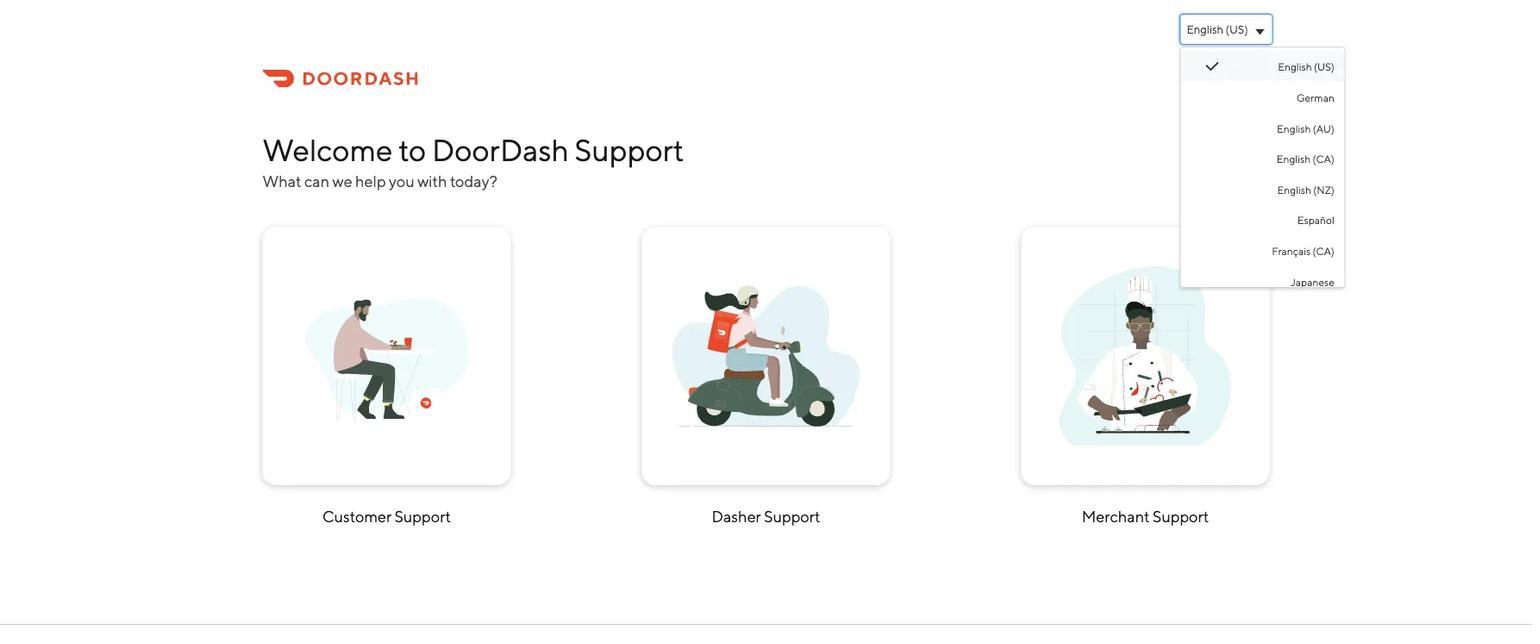 Task type: vqa. For each thing, say whether or not it's contained in the screenshot.
'From'
no



Task type: describe. For each thing, give the bounding box(es) containing it.
(ca) for english (ca)
[[1313, 153, 1335, 165]]

text default image
[[1205, 59, 1219, 73]]

can
[[304, 172, 330, 191]]

english left (au)
[[1277, 122, 1311, 134]]

customer
[[323, 507, 392, 526]]

japanese
[[1291, 276, 1335, 288]]

english (ca)
[[1277, 153, 1335, 165]]

customer support
[[323, 507, 451, 526]]

english (nz)
[[1277, 184, 1335, 196]]

you
[[389, 172, 415, 191]]

(nz)
[[1313, 184, 1335, 196]]

(au)
[[1313, 122, 1335, 134]]

english (us) inside button
[[1187, 22, 1249, 36]]

english (us) inside option
[[1278, 61, 1335, 73]]

with
[[418, 172, 447, 191]]

english inside button
[[1187, 22, 1224, 36]]

français
[[1272, 245, 1311, 257]]

english left (nz)
[[1277, 184, 1311, 196]]

help
[[355, 172, 386, 191]]

dasher
[[712, 507, 761, 526]]

merchant
[[1082, 507, 1150, 526]]

to
[[399, 132, 426, 168]]

welcome to doordash support what can we help you with today?
[[263, 132, 684, 191]]



Task type: locate. For each thing, give the bounding box(es) containing it.
merchant support
[[1082, 507, 1209, 526]]

english up text default image
[[1187, 22, 1224, 36]]

english inside option
[[1278, 61, 1312, 73]]

english (us) option
[[1181, 51, 1345, 82]]

support
[[575, 132, 684, 168], [395, 507, 451, 526], [764, 507, 821, 526], [1153, 507, 1209, 526]]

support for customer support
[[395, 507, 451, 526]]

customer support link
[[263, 227, 511, 530]]

(ca)
[[1313, 153, 1335, 165], [1313, 245, 1335, 257]]

0 vertical spatial (ca)
[[1313, 153, 1335, 165]]

(us) up english (us) option
[[1226, 22, 1249, 36]]

list box containing english (us)
[[1180, 47, 1346, 297]]

(us) inside option
[[1314, 61, 1335, 73]]

2 (ca) from the top
[[1313, 245, 1335, 257]]

0 vertical spatial english (us)
[[1187, 22, 1249, 36]]

Preferred Language, English (US) button
[[1180, 14, 1274, 45]]

0 horizontal spatial (us)
[[1226, 22, 1249, 36]]

english (us) up text default image
[[1187, 22, 1249, 36]]

support for dasher support
[[764, 507, 821, 526]]

support inside welcome to doordash support what can we help you with today?
[[575, 132, 684, 168]]

english up german
[[1278, 61, 1312, 73]]

welcome
[[263, 132, 393, 168]]

today?
[[450, 172, 498, 191]]

español
[[1298, 215, 1335, 227]]

list box
[[1180, 47, 1346, 297]]

(us) inside button
[[1226, 22, 1249, 36]]

we
[[332, 172, 352, 191]]

dasher support link
[[642, 227, 891, 530]]

english
[[1187, 22, 1224, 36], [1278, 61, 1312, 73], [1277, 122, 1311, 134], [1277, 153, 1311, 165], [1277, 184, 1311, 196]]

merchant support link
[[1022, 227, 1270, 530]]

what
[[263, 172, 302, 191]]

(ca) down (au)
[[1313, 153, 1335, 165]]

(us)
[[1226, 22, 1249, 36], [1314, 61, 1335, 73]]

0 vertical spatial (us)
[[1226, 22, 1249, 36]]

dasher support
[[712, 507, 821, 526]]

(ca) down español
[[1313, 245, 1335, 257]]

doordash
[[432, 132, 569, 168]]

1 horizontal spatial (us)
[[1314, 61, 1335, 73]]

0 horizontal spatial english (us)
[[1187, 22, 1249, 36]]

german
[[1297, 92, 1335, 104]]

1 horizontal spatial english (us)
[[1278, 61, 1335, 73]]

1 vertical spatial english (us)
[[1278, 61, 1335, 73]]

français (ca)
[[1272, 245, 1335, 257]]

1 vertical spatial (ca)
[[1313, 245, 1335, 257]]

english (au)
[[1277, 122, 1335, 134]]

english down english (au)
[[1277, 153, 1311, 165]]

1 (ca) from the top
[[1313, 153, 1335, 165]]

support for merchant support
[[1153, 507, 1209, 526]]

1 vertical spatial (us)
[[1314, 61, 1335, 73]]

(us) up german
[[1314, 61, 1335, 73]]

english (us)
[[1187, 22, 1249, 36], [1278, 61, 1335, 73]]

(ca) for français (ca)
[[1313, 245, 1335, 257]]

english (us) up german
[[1278, 61, 1335, 73]]



